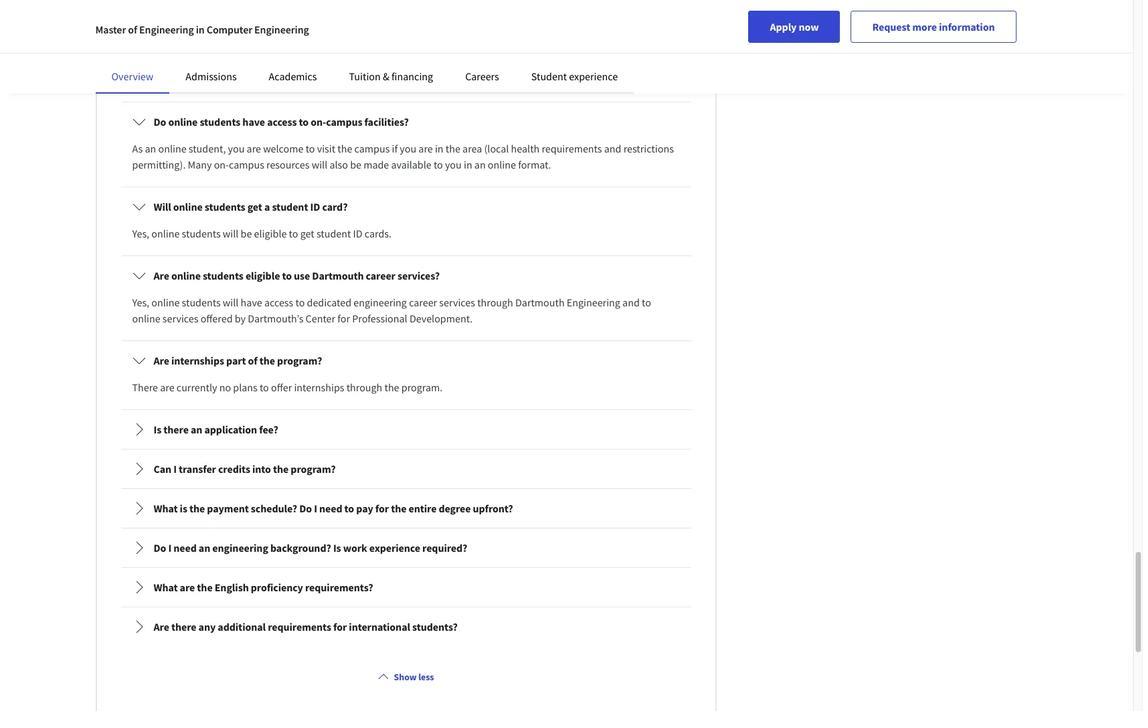 Task type: vqa. For each thing, say whether or not it's contained in the screenshot.
'From' to the left
no



Task type: describe. For each thing, give the bounding box(es) containing it.
will for will online students get a student id card?
[[154, 200, 171, 214]]

1 vertical spatial services
[[163, 312, 198, 325]]

is there an application fee? button
[[121, 411, 690, 448]]

do for engineering
[[154, 541, 166, 555]]

do i need an engineering background? is work experience required?
[[154, 541, 467, 555]]

will for will there be a graduation ceremony?
[[154, 30, 171, 44]]

academics
[[269, 70, 317, 83]]

and inside as an online student, you are welcome to visit the campus if you are in the area (local health requirements and restrictions permitting). many on-campus resources will also be made available to you in an online format.
[[604, 142, 621, 155]]

2 horizontal spatial i
[[314, 502, 317, 515]]

0 vertical spatial program?
[[277, 354, 322, 367]]

entire
[[409, 502, 437, 515]]

the up the also
[[338, 142, 352, 155]]

(local
[[484, 142, 509, 155]]

will inside yes, online students will have access to dedicated engineering career services through dartmouth engineering and to online  services offered by dartmouth's center for professional development.
[[223, 296, 239, 309]]

do online students have access to on-campus facilities?
[[154, 115, 409, 129]]

do online students have access to on-campus facilities? button
[[121, 103, 690, 141]]

fee?
[[259, 423, 278, 436]]

all
[[412, 73, 423, 86]]

i for engineering
[[168, 541, 171, 555]]

what are the english proficiency requirements? button
[[121, 569, 690, 606]]

application
[[204, 423, 257, 436]]

required?
[[422, 541, 467, 555]]

1 vertical spatial do
[[299, 502, 312, 515]]

0 horizontal spatial need
[[174, 541, 197, 555]]

proficiency
[[251, 581, 303, 594]]

offered
[[201, 312, 233, 325]]

on- inside as an online student, you are welcome to visit the campus if you are in the area (local health requirements and restrictions permitting). many on-campus resources will also be made available to you in an online format.
[[214, 158, 229, 171]]

available
[[391, 158, 431, 171]]

admissions link
[[186, 70, 237, 83]]

0 horizontal spatial through
[[346, 381, 382, 394]]

will inside as an online student, you are welcome to visit the campus if you are in the area (local health requirements and restrictions permitting). many on-campus resources will also be made available to you in an online format.
[[312, 158, 327, 171]]

a inside dropdown button
[[214, 30, 220, 44]]

yes, online students will have access to dedicated engineering career services through dartmouth engineering and to online  services offered by dartmouth's center for professional development.
[[132, 296, 651, 325]]

show less
[[394, 671, 434, 683]]

online
[[151, 57, 181, 70]]

is there an application fee?
[[154, 423, 278, 436]]

engineering inside dropdown button
[[212, 541, 268, 555]]

international
[[349, 620, 410, 634]]

are right there
[[160, 381, 174, 394]]

1 horizontal spatial need
[[319, 502, 342, 515]]

financing
[[391, 70, 433, 83]]

campus,
[[268, 73, 306, 86]]

2 vertical spatial campus
[[229, 158, 264, 171]]

services?
[[398, 269, 440, 282]]

get inside 'dropdown button'
[[247, 200, 262, 214]]

are online students eligible to use dartmouth career services? button
[[121, 257, 690, 294]]

card?
[[322, 200, 348, 214]]

commencement
[[596, 57, 671, 70]]

show
[[394, 671, 417, 683]]

can i transfer credits into the program?
[[154, 462, 336, 476]]

a inside 'dropdown button'
[[264, 200, 270, 214]]

student experience link
[[531, 70, 618, 83]]

the left area
[[446, 142, 460, 155]]

do for access
[[154, 115, 166, 129]]

pay
[[356, 502, 373, 515]]

invited
[[451, 57, 482, 70]]

overview link
[[111, 70, 153, 83]]

for inside 'are there any additional requirements for international students?' dropdown button
[[333, 620, 347, 634]]

will there be a graduation ceremony?
[[154, 30, 326, 44]]

the up offer
[[260, 354, 275, 367]]

the left entire
[[391, 502, 407, 515]]

less
[[418, 671, 434, 683]]

access inside yes, online students will have access to dedicated engineering career services through dartmouth engineering and to online  services offered by dartmouth's center for professional development.
[[264, 296, 293, 309]]

0 vertical spatial completion
[[298, 57, 349, 70]]

1 horizontal spatial you
[[400, 142, 416, 155]]

graduation
[[222, 30, 273, 44]]

students for to
[[203, 269, 243, 282]]

what are the english proficiency requirements?
[[154, 581, 373, 594]]

format.
[[518, 158, 551, 171]]

welcome
[[263, 142, 303, 155]]

student,
[[189, 142, 226, 155]]

there for is
[[164, 423, 189, 436]]

requirements inside dropdown button
[[268, 620, 331, 634]]

students for are
[[183, 57, 222, 70]]

degree inside yes. online students who are nearing completion of the program will be invited to attend investiture and commencement ceremonies on the dartmouth campus, pending completion of all degree requirements.
[[425, 73, 456, 86]]

there
[[132, 381, 158, 394]]

are inside yes. online students who are nearing completion of the program will be invited to attend investiture and commencement ceremonies on the dartmouth campus, pending completion of all degree requirements.
[[246, 57, 260, 70]]

tuition & financing
[[349, 70, 433, 83]]

eligible inside the are online students eligible to use dartmouth career services? dropdown button
[[246, 269, 280, 282]]

2 horizontal spatial you
[[445, 158, 462, 171]]

credits
[[218, 462, 250, 476]]

request
[[872, 20, 910, 33]]

background?
[[270, 541, 331, 555]]

the right on
[[200, 73, 215, 86]]

request more information
[[872, 20, 995, 33]]

into
[[252, 462, 271, 476]]

made
[[364, 158, 389, 171]]

are for are online students eligible to use dartmouth career services?
[[154, 269, 169, 282]]

is
[[180, 502, 187, 515]]

to inside yes. online students who are nearing completion of the program will be invited to attend investiture and commencement ceremonies on the dartmouth campus, pending completion of all degree requirements.
[[484, 57, 494, 70]]

dartmouth inside dropdown button
[[312, 269, 364, 282]]

experience inside do i need an engineering background? is work experience required? dropdown button
[[369, 541, 420, 555]]

the left "program."
[[385, 381, 399, 394]]

id inside will online students get a student id card? 'dropdown button'
[[310, 200, 320, 214]]

the left & on the left top
[[362, 57, 377, 70]]

1 horizontal spatial in
[[435, 142, 443, 155]]

are for are internships part of the program?
[[154, 354, 169, 367]]

are internships part of the program? button
[[121, 342, 690, 379]]

of right master
[[128, 23, 137, 36]]

2 horizontal spatial in
[[464, 158, 472, 171]]

have inside yes, online students will have access to dedicated engineering career services through dartmouth engineering and to online  services offered by dartmouth's center for professional development.
[[241, 296, 262, 309]]

nearing
[[262, 57, 296, 70]]

offer
[[271, 381, 292, 394]]

0 vertical spatial experience
[[569, 70, 618, 83]]

pending
[[308, 73, 345, 86]]

0 vertical spatial is
[[154, 423, 161, 436]]

many
[[188, 158, 212, 171]]

0 vertical spatial in
[[196, 23, 205, 36]]

what for what are the english proficiency requirements?
[[154, 581, 178, 594]]

&
[[383, 70, 389, 83]]

of left & on the left top
[[351, 57, 360, 70]]

work
[[343, 541, 367, 555]]

visit
[[317, 142, 335, 155]]

cards.
[[365, 227, 392, 240]]

for inside what is the payment schedule? do i need to pay for the entire degree upfront? dropdown button
[[375, 502, 389, 515]]

0 horizontal spatial you
[[228, 142, 245, 155]]

requirements inside as an online student, you are welcome to visit the campus if you are in the area (local health requirements and restrictions permitting). many on-campus resources will also be made available to you in an online format.
[[542, 142, 602, 155]]

what for what is the payment schedule? do i need to pay for the entire degree upfront?
[[154, 502, 178, 515]]

dartmouth's
[[248, 312, 303, 325]]

are there any additional requirements for international students?
[[154, 620, 458, 634]]

are up available
[[419, 142, 433, 155]]

tuition
[[349, 70, 381, 83]]

payment
[[207, 502, 249, 515]]

if
[[392, 142, 398, 155]]

an down area
[[474, 158, 486, 171]]

are internships part of the program?
[[154, 354, 322, 367]]

use
[[294, 269, 310, 282]]

apply now
[[770, 20, 819, 33]]



Task type: locate. For each thing, give the bounding box(es) containing it.
0 vertical spatial dartmouth
[[217, 73, 266, 86]]

0 vertical spatial get
[[247, 200, 262, 214]]

internships up currently
[[171, 354, 224, 367]]

1 vertical spatial completion
[[348, 73, 399, 86]]

1 vertical spatial are
[[154, 354, 169, 367]]

1 horizontal spatial dartmouth
[[312, 269, 364, 282]]

experience right work
[[369, 541, 420, 555]]

the right is
[[189, 502, 205, 515]]

career inside yes, online students will have access to dedicated engineering career services through dartmouth engineering and to online  services offered by dartmouth's center for professional development.
[[409, 296, 437, 309]]

there up the online
[[173, 30, 198, 44]]

will inside 'dropdown button'
[[154, 200, 171, 214]]

will down "visit" at the left of the page
[[312, 158, 327, 171]]

program
[[379, 57, 418, 70]]

engineering
[[139, 23, 194, 36], [254, 23, 309, 36], [567, 296, 620, 309]]

1 vertical spatial a
[[264, 200, 270, 214]]

apply now button
[[749, 11, 840, 43]]

engineering inside yes, online students will have access to dedicated engineering career services through dartmouth engineering and to online  services offered by dartmouth's center for professional development.
[[567, 296, 620, 309]]

experience
[[569, 70, 618, 83], [369, 541, 420, 555]]

career
[[366, 269, 395, 282], [409, 296, 437, 309]]

student down card?
[[317, 227, 351, 240]]

id left card?
[[310, 200, 320, 214]]

through inside yes, online students will have access to dedicated engineering career services through dartmouth engineering and to online  services offered by dartmouth's center for professional development.
[[477, 296, 513, 309]]

you right student,
[[228, 142, 245, 155]]

no
[[219, 381, 231, 394]]

2 horizontal spatial engineering
[[567, 296, 620, 309]]

there are currently no plans to offer internships through the program.
[[132, 381, 443, 394]]

get up yes, online students will be eligible to get student id cards.
[[247, 200, 262, 214]]

online inside the are online students eligible to use dartmouth career services? dropdown button
[[171, 269, 201, 282]]

0 horizontal spatial id
[[310, 200, 320, 214]]

dartmouth inside yes. online students who are nearing completion of the program will be invited to attend investiture and commencement ceremonies on the dartmouth campus, pending completion of all degree requirements.
[[217, 73, 266, 86]]

student experience
[[531, 70, 618, 83]]

1 horizontal spatial internships
[[294, 381, 344, 394]]

need down is
[[174, 541, 197, 555]]

2 vertical spatial dartmouth
[[515, 296, 565, 309]]

1 vertical spatial have
[[241, 296, 262, 309]]

1 horizontal spatial engineering
[[254, 23, 309, 36]]

services
[[439, 296, 475, 309], [163, 312, 198, 325]]

1 vertical spatial and
[[604, 142, 621, 155]]

2 vertical spatial are
[[154, 620, 169, 634]]

and
[[577, 57, 594, 70], [604, 142, 621, 155], [623, 296, 640, 309]]

of right part
[[248, 354, 257, 367]]

career up yes, online students will have access to dedicated engineering career services through dartmouth engineering and to online  services offered by dartmouth's center for professional development.
[[366, 269, 395, 282]]

1 vertical spatial in
[[435, 142, 443, 155]]

will up all at the left of page
[[420, 57, 436, 70]]

are there any additional requirements for international students? button
[[121, 608, 690, 646]]

an
[[145, 142, 156, 155], [474, 158, 486, 171], [191, 423, 202, 436], [199, 541, 210, 555]]

what left is
[[154, 502, 178, 515]]

is left work
[[333, 541, 341, 555]]

are inside dropdown button
[[180, 581, 195, 594]]

1 vertical spatial yes,
[[132, 296, 149, 309]]

2 horizontal spatial dartmouth
[[515, 296, 565, 309]]

students?
[[412, 620, 458, 634]]

the left the english
[[197, 581, 213, 594]]

yes, online students will be eligible to get student id cards.
[[132, 227, 392, 240]]

master
[[95, 23, 126, 36]]

0 horizontal spatial get
[[247, 200, 262, 214]]

yes,
[[132, 227, 149, 240], [132, 296, 149, 309]]

yes, for yes, online students will be eligible to get student id cards.
[[132, 227, 149, 240]]

1 vertical spatial access
[[264, 296, 293, 309]]

1 horizontal spatial i
[[173, 462, 177, 476]]

program? up there are currently no plans to offer internships through the program.
[[277, 354, 322, 367]]

student
[[531, 70, 567, 83]]

are left welcome
[[247, 142, 261, 155]]

1 vertical spatial what
[[154, 581, 178, 594]]

students inside 'dropdown button'
[[205, 200, 245, 214]]

tuition & financing link
[[349, 70, 433, 83]]

0 vertical spatial on-
[[311, 115, 326, 129]]

center
[[306, 312, 335, 325]]

engineering up the professional
[[354, 296, 407, 309]]

of inside are internships part of the program? dropdown button
[[248, 354, 257, 367]]

0 vertical spatial id
[[310, 200, 320, 214]]

id left 'cards.'
[[353, 227, 363, 240]]

plans
[[233, 381, 258, 394]]

degree inside what is the payment schedule? do i need to pay for the entire degree upfront? dropdown button
[[439, 502, 471, 515]]

1 vertical spatial program?
[[291, 462, 336, 476]]

1 horizontal spatial engineering
[[354, 296, 407, 309]]

internships right offer
[[294, 381, 344, 394]]

0 vertical spatial through
[[477, 296, 513, 309]]

a left graduation
[[214, 30, 220, 44]]

be down will online students get a student id card?
[[241, 227, 252, 240]]

access up dartmouth's
[[264, 296, 293, 309]]

1 what from the top
[[154, 502, 178, 515]]

what left the english
[[154, 581, 178, 594]]

and inside yes. online students who are nearing completion of the program will be invited to attend investiture and commencement ceremonies on the dartmouth campus, pending completion of all degree requirements.
[[577, 57, 594, 70]]

for down dedicated
[[338, 312, 350, 325]]

1 vertical spatial for
[[375, 502, 389, 515]]

internships
[[171, 354, 224, 367], [294, 381, 344, 394]]

be up admissions
[[200, 30, 212, 44]]

students for access
[[200, 115, 240, 129]]

students
[[183, 57, 222, 70], [200, 115, 240, 129], [205, 200, 245, 214], [182, 227, 221, 240], [203, 269, 243, 282], [182, 296, 221, 309]]

be
[[200, 30, 212, 44], [438, 57, 449, 70], [350, 158, 361, 171], [241, 227, 252, 240]]

2 vertical spatial there
[[171, 620, 196, 634]]

0 horizontal spatial engineering
[[139, 23, 194, 36]]

1 horizontal spatial get
[[300, 227, 314, 240]]

0 horizontal spatial student
[[272, 200, 308, 214]]

eligible down will online students get a student id card?
[[254, 227, 287, 240]]

2 vertical spatial in
[[464, 158, 472, 171]]

also
[[330, 158, 348, 171]]

on- up "visit" at the left of the page
[[311, 115, 326, 129]]

there up can
[[164, 423, 189, 436]]

for inside yes, online students will have access to dedicated engineering career services through dartmouth engineering and to online  services offered by dartmouth's center for professional development.
[[338, 312, 350, 325]]

for down requirements?
[[333, 620, 347, 634]]

can i transfer credits into the program? button
[[121, 450, 690, 488]]

1 vertical spatial degree
[[439, 502, 471, 515]]

1 vertical spatial id
[[353, 227, 363, 240]]

ceremony?
[[275, 30, 326, 44]]

and inside yes, online students will have access to dedicated engineering career services through dartmouth engineering and to online  services offered by dartmouth's center for professional development.
[[623, 296, 640, 309]]

degree right entire
[[439, 502, 471, 515]]

0 vertical spatial internships
[[171, 354, 224, 367]]

eligible
[[254, 227, 287, 240], [246, 269, 280, 282]]

0 vertical spatial have
[[243, 115, 265, 129]]

what
[[154, 502, 178, 515], [154, 581, 178, 594]]

resources
[[266, 158, 310, 171]]

0 vertical spatial and
[[577, 57, 594, 70]]

0 horizontal spatial internships
[[171, 354, 224, 367]]

services left offered
[[163, 312, 198, 325]]

students for be
[[182, 227, 221, 240]]

you right if on the left top
[[400, 142, 416, 155]]

are left the english
[[180, 581, 195, 594]]

be inside dropdown button
[[200, 30, 212, 44]]

is up can
[[154, 423, 161, 436]]

0 horizontal spatial requirements
[[268, 620, 331, 634]]

0 horizontal spatial experience
[[369, 541, 420, 555]]

i for into
[[173, 462, 177, 476]]

the
[[362, 57, 377, 70], [200, 73, 215, 86], [338, 142, 352, 155], [446, 142, 460, 155], [260, 354, 275, 367], [385, 381, 399, 394], [273, 462, 289, 476], [189, 502, 205, 515], [391, 502, 407, 515], [197, 581, 213, 594]]

can
[[154, 462, 171, 476]]

1 vertical spatial requirements
[[268, 620, 331, 634]]

attend
[[496, 57, 525, 70]]

0 vertical spatial services
[[439, 296, 475, 309]]

are for are there any additional requirements for international students?
[[154, 620, 169, 634]]

0 vertical spatial degree
[[425, 73, 456, 86]]

campus up made
[[354, 142, 390, 155]]

a
[[214, 30, 220, 44], [264, 200, 270, 214]]

upfront?
[[473, 502, 513, 515]]

yes, for yes, online students will have access to dedicated engineering career services through dartmouth engineering and to online  services offered by dartmouth's center for professional development.
[[132, 296, 149, 309]]

student up yes, online students will be eligible to get student id cards.
[[272, 200, 308, 214]]

1 horizontal spatial student
[[317, 227, 351, 240]]

will down permitting).
[[154, 200, 171, 214]]

an right as
[[145, 142, 156, 155]]

1 vertical spatial i
[[314, 502, 317, 515]]

on- down student,
[[214, 158, 229, 171]]

1 vertical spatial experience
[[369, 541, 420, 555]]

degree right all at the left of page
[[425, 73, 456, 86]]

schedule?
[[251, 502, 297, 515]]

3 are from the top
[[154, 620, 169, 634]]

in
[[196, 23, 205, 36], [435, 142, 443, 155], [464, 158, 472, 171]]

online inside will online students get a student id card? 'dropdown button'
[[173, 200, 203, 214]]

restrictions
[[624, 142, 674, 155]]

0 vertical spatial are
[[154, 269, 169, 282]]

will
[[420, 57, 436, 70], [312, 158, 327, 171], [223, 227, 239, 240], [223, 296, 239, 309]]

1 vertical spatial dartmouth
[[312, 269, 364, 282]]

0 vertical spatial will
[[154, 30, 171, 44]]

dartmouth inside yes, online students will have access to dedicated engineering career services through dartmouth engineering and to online  services offered by dartmouth's center for professional development.
[[515, 296, 565, 309]]

master of engineering in computer engineering
[[95, 23, 309, 36]]

services up development.
[[439, 296, 475, 309]]

0 vertical spatial requirements
[[542, 142, 602, 155]]

career inside dropdown button
[[366, 269, 395, 282]]

dartmouth
[[217, 73, 266, 86], [312, 269, 364, 282], [515, 296, 565, 309]]

campus down welcome
[[229, 158, 264, 171]]

1 vertical spatial engineering
[[212, 541, 268, 555]]

part
[[226, 354, 246, 367]]

0 horizontal spatial and
[[577, 57, 594, 70]]

as
[[132, 142, 143, 155]]

0 vertical spatial do
[[154, 115, 166, 129]]

professional
[[352, 312, 407, 325]]

will online students get a student id card?
[[154, 200, 348, 214]]

0 vertical spatial eligible
[[254, 227, 287, 240]]

need left pay
[[319, 502, 342, 515]]

1 horizontal spatial on-
[[311, 115, 326, 129]]

1 are from the top
[[154, 269, 169, 282]]

1 vertical spatial need
[[174, 541, 197, 555]]

eligible left use
[[246, 269, 280, 282]]

requirements.
[[458, 73, 521, 86]]

requirements down the proficiency
[[268, 620, 331, 634]]

0 vertical spatial access
[[267, 115, 297, 129]]

have up by
[[241, 296, 262, 309]]

need
[[319, 502, 342, 515], [174, 541, 197, 555]]

0 horizontal spatial on-
[[214, 158, 229, 171]]

in down area
[[464, 158, 472, 171]]

be inside yes. online students who are nearing completion of the program will be invited to attend investiture and commencement ceremonies on the dartmouth campus, pending completion of all degree requirements.
[[438, 57, 449, 70]]

students for a
[[205, 200, 245, 214]]

0 vertical spatial yes,
[[132, 227, 149, 240]]

have inside dropdown button
[[243, 115, 265, 129]]

2 will from the top
[[154, 200, 171, 214]]

area
[[463, 142, 482, 155]]

experience right student
[[569, 70, 618, 83]]

0 horizontal spatial i
[[168, 541, 171, 555]]

0 vertical spatial what
[[154, 502, 178, 515]]

development.
[[410, 312, 473, 325]]

have up welcome
[[243, 115, 265, 129]]

more
[[912, 20, 937, 33]]

is
[[154, 423, 161, 436], [333, 541, 341, 555]]

there left any
[[171, 620, 196, 634]]

0 horizontal spatial services
[[163, 312, 198, 325]]

1 vertical spatial student
[[317, 227, 351, 240]]

1 vertical spatial is
[[333, 541, 341, 555]]

requirements?
[[305, 581, 373, 594]]

0 horizontal spatial career
[[366, 269, 395, 282]]

show less button
[[373, 665, 439, 689]]

0 vertical spatial a
[[214, 30, 220, 44]]

online inside do online students have access to on-campus facilities? dropdown button
[[168, 115, 198, 129]]

2 vertical spatial i
[[168, 541, 171, 555]]

academics link
[[269, 70, 317, 83]]

students inside yes, online students will have access to dedicated engineering career services through dartmouth engineering and to online  services offered by dartmouth's center for professional development.
[[182, 296, 221, 309]]

of left all at the left of page
[[401, 73, 410, 86]]

an left "application"
[[191, 423, 202, 436]]

1 horizontal spatial a
[[264, 200, 270, 214]]

0 vertical spatial i
[[173, 462, 177, 476]]

requirements
[[542, 142, 602, 155], [268, 620, 331, 634]]

1 vertical spatial will
[[154, 200, 171, 214]]

investiture
[[527, 57, 575, 70]]

get up use
[[300, 227, 314, 240]]

the right into
[[273, 462, 289, 476]]

1 vertical spatial through
[[346, 381, 382, 394]]

there for will
[[173, 30, 198, 44]]

be inside as an online student, you are welcome to visit the campus if you are in the area (local health requirements and restrictions permitting). many on-campus resources will also be made available to you in an online format.
[[350, 158, 361, 171]]

a up yes, online students will be eligible to get student id cards.
[[264, 200, 270, 214]]

dedicated
[[307, 296, 351, 309]]

who
[[224, 57, 243, 70]]

yes, inside yes, online students will have access to dedicated engineering career services through dartmouth engineering and to online  services offered by dartmouth's center for professional development.
[[132, 296, 149, 309]]

1 will from the top
[[154, 30, 171, 44]]

1 yes, from the top
[[132, 227, 149, 240]]

are right who
[[246, 57, 260, 70]]

campus inside dropdown button
[[326, 115, 362, 129]]

now
[[799, 20, 819, 33]]

for
[[338, 312, 350, 325], [375, 502, 389, 515], [333, 620, 347, 634]]

on
[[186, 73, 198, 86]]

will there be a graduation ceremony? button
[[121, 18, 690, 56]]

1 vertical spatial internships
[[294, 381, 344, 394]]

1 horizontal spatial requirements
[[542, 142, 602, 155]]

0 horizontal spatial dartmouth
[[217, 73, 266, 86]]

you
[[228, 142, 245, 155], [400, 142, 416, 155], [445, 158, 462, 171]]

1 vertical spatial there
[[164, 423, 189, 436]]

be right the also
[[350, 158, 361, 171]]

campus up "visit" at the left of the page
[[326, 115, 362, 129]]

will up by
[[223, 296, 239, 309]]

2 what from the top
[[154, 581, 178, 594]]

career up development.
[[409, 296, 437, 309]]

program? up what is the payment schedule? do i need to pay for the entire degree upfront?
[[291, 462, 336, 476]]

list item
[[121, 0, 691, 17]]

student inside 'dropdown button'
[[272, 200, 308, 214]]

will up the online
[[154, 30, 171, 44]]

will inside yes. online students who are nearing completion of the program will be invited to attend investiture and commencement ceremonies on the dartmouth campus, pending completion of all degree requirements.
[[420, 57, 436, 70]]

1 horizontal spatial career
[[409, 296, 437, 309]]

program.
[[401, 381, 443, 394]]

degree
[[425, 73, 456, 86], [439, 502, 471, 515]]

be left the invited
[[438, 57, 449, 70]]

1 horizontal spatial experience
[[569, 70, 618, 83]]

access inside dropdown button
[[267, 115, 297, 129]]

requirements up the 'format.'
[[542, 142, 602, 155]]

1 vertical spatial campus
[[354, 142, 390, 155]]

to
[[484, 57, 494, 70], [299, 115, 309, 129], [306, 142, 315, 155], [434, 158, 443, 171], [289, 227, 298, 240], [282, 269, 292, 282], [295, 296, 305, 309], [642, 296, 651, 309], [260, 381, 269, 394], [344, 502, 354, 515]]

english
[[215, 581, 249, 594]]

engineering
[[354, 296, 407, 309], [212, 541, 268, 555]]

an down payment
[[199, 541, 210, 555]]

will down will online students get a student id card?
[[223, 227, 239, 240]]

1 vertical spatial career
[[409, 296, 437, 309]]

2 yes, from the top
[[132, 296, 149, 309]]

program?
[[277, 354, 322, 367], [291, 462, 336, 476]]

0 horizontal spatial in
[[196, 23, 205, 36]]

you right available
[[445, 158, 462, 171]]

engineering inside yes, online students will have access to dedicated engineering career services through dartmouth engineering and to online  services offered by dartmouth's center for professional development.
[[354, 296, 407, 309]]

1 vertical spatial eligible
[[246, 269, 280, 282]]

0 vertical spatial need
[[319, 502, 342, 515]]

students for have
[[182, 296, 221, 309]]

1 horizontal spatial services
[[439, 296, 475, 309]]

0 vertical spatial for
[[338, 312, 350, 325]]

will inside dropdown button
[[154, 30, 171, 44]]

transfer
[[179, 462, 216, 476]]

2 are from the top
[[154, 354, 169, 367]]

student
[[272, 200, 308, 214], [317, 227, 351, 240]]

are online students eligible to use dartmouth career services?
[[154, 269, 440, 282]]

by
[[235, 312, 246, 325]]

on- inside dropdown button
[[311, 115, 326, 129]]

careers link
[[465, 70, 499, 83]]

there for are
[[171, 620, 196, 634]]

in left area
[[435, 142, 443, 155]]

as an online student, you are welcome to visit the campus if you are in the area (local health requirements and restrictions permitting). many on-campus resources will also be made available to you in an online format.
[[132, 142, 674, 171]]

campus
[[326, 115, 362, 129], [354, 142, 390, 155], [229, 158, 264, 171]]

engineering up the english
[[212, 541, 268, 555]]

1 vertical spatial get
[[300, 227, 314, 240]]

for right pay
[[375, 502, 389, 515]]

do
[[154, 115, 166, 129], [299, 502, 312, 515], [154, 541, 166, 555]]

access up welcome
[[267, 115, 297, 129]]

in left computer
[[196, 23, 205, 36]]

overview
[[111, 70, 153, 83]]

any
[[199, 620, 216, 634]]

students inside yes. online students who are nearing completion of the program will be invited to attend investiture and commencement ceremonies on the dartmouth campus, pending completion of all degree requirements.
[[183, 57, 222, 70]]

internships inside dropdown button
[[171, 354, 224, 367]]

0 horizontal spatial is
[[154, 423, 161, 436]]



